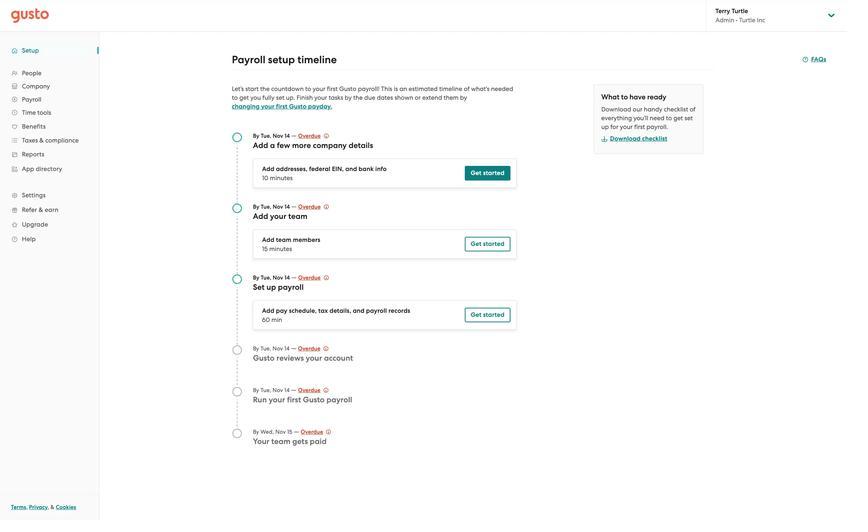Task type: describe. For each thing, give the bounding box(es) containing it.
wed,
[[261, 429, 274, 436]]

0 vertical spatial turtle
[[732, 7, 749, 15]]

1 started from the top
[[483, 169, 505, 177]]

add your team
[[253, 212, 308, 221]]

up inside download our handy checklist of everything you'll need to get set up for your first payroll.
[[602, 123, 609, 131]]

directory
[[36, 165, 62, 173]]

checklist inside download our handy checklist of everything you'll need to get set up for your first payroll.
[[664, 106, 689, 113]]

nov for your
[[273, 346, 283, 352]]

your right reviews
[[306, 354, 322, 363]]

help
[[22, 236, 36, 243]]

by wed, nov 15 —
[[253, 428, 301, 436]]

addresses,
[[276, 165, 308, 173]]

you'll
[[634, 114, 649, 122]]

started for set up payroll
[[483, 311, 505, 319]]

taxes & compliance
[[22, 137, 79, 144]]

add addresses, federal ein, and bank info 10 minutes
[[262, 165, 387, 182]]

reports link
[[7, 148, 91, 161]]

terry
[[716, 7, 731, 15]]

overdue for payroll
[[298, 275, 321, 281]]

federal
[[309, 165, 331, 173]]

need
[[650, 114, 665, 122]]

by for add your team
[[253, 204, 260, 210]]

reviews
[[277, 354, 304, 363]]

overdue button for few
[[298, 132, 329, 140]]

reports
[[22, 151, 44, 158]]

let's start the countdown to your first gusto payroll! this is an estimated                     timeline of what's needed to get you fully set up.
[[232, 85, 514, 101]]

tue, for add your team
[[261, 204, 272, 210]]

a
[[270, 141, 275, 150]]

what
[[602, 93, 620, 101]]

timeline inside the let's start the countdown to your first gusto payroll! this is an estimated                     timeline of what's needed to get you fully set up.
[[440, 85, 463, 93]]

min
[[272, 316, 282, 324]]

— for few
[[291, 132, 297, 139]]

first inside the let's start the countdown to your first gusto payroll! this is an estimated                     timeline of what's needed to get you fully set up.
[[327, 85, 338, 93]]

payroll inside add pay schedule, tax details, and payroll records 60 min
[[366, 307, 387, 315]]

download checklist link
[[602, 135, 668, 143]]

refer & earn
[[22, 206, 58, 214]]

add for add team members 15 minutes
[[262, 236, 275, 244]]

our
[[633, 106, 643, 113]]

overdue for your
[[298, 346, 321, 352]]

changing
[[232, 103, 260, 110]]

overdue button for gets
[[301, 428, 332, 437]]

more
[[292, 141, 311, 150]]

circle blank image
[[232, 345, 242, 355]]

help link
[[7, 233, 91, 246]]

team for gets
[[272, 437, 291, 447]]

10
[[262, 174, 269, 182]]

inc
[[758, 16, 766, 24]]

this
[[381, 85, 393, 93]]

setup
[[268, 53, 295, 66]]

get for set up payroll
[[471, 311, 482, 319]]

nov for first
[[273, 387, 283, 394]]

pay
[[276, 307, 288, 315]]

shown
[[395, 94, 414, 101]]

faqs button
[[803, 55, 827, 64]]

14 for first
[[285, 387, 290, 394]]

what's
[[472, 85, 490, 93]]

your
[[253, 437, 270, 447]]

download for download checklist
[[611, 135, 641, 143]]

1 by from the left
[[345, 94, 352, 101]]

cookies
[[56, 504, 76, 511]]

cookies button
[[56, 503, 76, 512]]

payroll button
[[7, 93, 91, 106]]

— for payroll
[[291, 274, 297, 281]]

company
[[313, 141, 347, 150]]

finish your tasks by the due dates shown or extend them by changing your first gusto payday.
[[232, 94, 468, 110]]

app
[[22, 165, 34, 173]]

privacy
[[29, 504, 48, 511]]

set inside download our handy checklist of everything you'll need to get set up for your first payroll.
[[685, 114, 693, 122]]

by tue, nov 14 — for your
[[253, 345, 298, 352]]

add for add your team
[[253, 212, 268, 221]]

get inside download our handy checklist of everything you'll need to get set up for your first payroll.
[[674, 114, 684, 122]]

payroll!
[[358, 85, 380, 93]]

gusto reviews your account
[[253, 354, 353, 363]]

the inside the let's start the countdown to your first gusto payroll! this is an estimated                     timeline of what's needed to get you fully set up.
[[260, 85, 270, 93]]

your down fully
[[261, 103, 275, 110]]

tue, for gusto reviews your account
[[261, 346, 271, 352]]

to down let's
[[232, 94, 238, 101]]

countdown
[[271, 85, 304, 93]]

tax
[[319, 307, 328, 315]]

0 horizontal spatial up
[[267, 283, 276, 292]]

of inside the let's start the countdown to your first gusto payroll! this is an estimated                     timeline of what's needed to get you fully set up.
[[464, 85, 470, 93]]

have
[[630, 93, 646, 101]]

by for run your first gusto payroll
[[253, 387, 259, 394]]

gusto navigation element
[[0, 31, 99, 258]]

upgrade
[[22, 221, 48, 228]]

refer
[[22, 206, 37, 214]]

by tue, nov 14 — for first
[[253, 387, 298, 394]]

0 vertical spatial team
[[289, 212, 308, 221]]

— for your
[[291, 345, 297, 352]]

few
[[277, 141, 290, 150]]

info
[[376, 165, 387, 173]]

14 for your
[[285, 346, 290, 352]]

your up 'add team members 15 minutes'
[[270, 212, 287, 221]]

get started for team
[[471, 240, 505, 248]]

set inside the let's start the countdown to your first gusto payroll! this is an estimated                     timeline of what's needed to get you fully set up.
[[276, 94, 285, 101]]

add pay schedule, tax details, and payroll records 60 min
[[262, 307, 411, 324]]

first inside finish your tasks by the due dates shown or extend them by changing your first gusto payday.
[[276, 103, 288, 110]]

refer & earn link
[[7, 203, 91, 217]]

admin
[[716, 16, 735, 24]]

run
[[253, 395, 267, 405]]

members
[[293, 236, 321, 244]]

ein,
[[332, 165, 344, 173]]

records
[[389, 307, 411, 315]]

overdue for few
[[298, 133, 321, 139]]

download our handy checklist of everything you'll need to get set up for your first payroll.
[[602, 106, 696, 131]]

terms , privacy , & cookies
[[11, 504, 76, 511]]

compliance
[[45, 137, 79, 144]]

time tools
[[22, 109, 51, 116]]

for
[[611, 123, 619, 131]]

bank
[[359, 165, 374, 173]]

overdue for first
[[298, 387, 321, 394]]

•
[[737, 16, 738, 24]]

minutes inside 'add team members 15 minutes'
[[270, 245, 292, 253]]

company
[[22, 83, 50, 90]]

privacy link
[[29, 504, 48, 511]]

gusto inside the let's start the countdown to your first gusto payroll! this is an estimated                     timeline of what's needed to get you fully set up.
[[340, 85, 357, 93]]

to up finish
[[305, 85, 311, 93]]

due
[[365, 94, 376, 101]]

0 vertical spatial timeline
[[298, 53, 337, 66]]

started for add your team
[[483, 240, 505, 248]]

finish
[[297, 94, 313, 101]]

nov for payroll
[[273, 275, 283, 281]]

what to have ready
[[602, 93, 667, 101]]

overdue for team
[[298, 204, 321, 210]]

extend
[[423, 94, 442, 101]]

overdue button for first
[[298, 386, 329, 395]]

setup link
[[7, 44, 91, 57]]

60
[[262, 316, 270, 324]]

time tools button
[[7, 106, 91, 119]]

paid
[[310, 437, 327, 447]]

— for first
[[291, 387, 297, 394]]

overdue button for team
[[298, 203, 329, 211]]

get started for payroll
[[471, 311, 505, 319]]



Task type: locate. For each thing, give the bounding box(es) containing it.
nov up reviews
[[273, 346, 283, 352]]

14 for team
[[285, 204, 290, 210]]

5 by tue, nov 14 — from the top
[[253, 387, 298, 394]]

1 by tue, nov 14 — from the top
[[253, 132, 298, 139]]

nov up set up payroll on the left bottom
[[273, 275, 283, 281]]

get inside the let's start the countdown to your first gusto payroll! this is an estimated                     timeline of what's needed to get you fully set up.
[[240, 94, 249, 101]]

of inside download our handy checklist of everything you'll need to get set up for your first payroll.
[[690, 106, 696, 113]]

1 horizontal spatial ,
[[48, 504, 49, 511]]

settings link
[[7, 189, 91, 202]]

4 by from the top
[[253, 346, 259, 352]]

minutes
[[270, 174, 293, 182], [270, 245, 292, 253]]

by up set at the bottom left of page
[[253, 275, 260, 281]]

2 vertical spatial &
[[51, 504, 55, 511]]

fully
[[263, 94, 275, 101]]

turtle right •
[[740, 16, 756, 24]]

get right need
[[674, 114, 684, 122]]

your up finish
[[313, 85, 326, 93]]

15 inside 'add team members 15 minutes'
[[262, 245, 268, 253]]

by up your
[[253, 429, 259, 436]]

14 up set up payroll on the left bottom
[[285, 275, 290, 281]]

0 horizontal spatial payroll
[[278, 283, 304, 292]]

checklist up need
[[664, 106, 689, 113]]

circle blank image for run your first gusto payroll
[[232, 387, 242, 397]]

overdue up add a few more company details
[[298, 133, 321, 139]]

1 horizontal spatial 15
[[287, 429, 293, 436]]

home image
[[11, 8, 49, 23]]

by tue, nov 14 — for few
[[253, 132, 298, 139]]

2 get from the top
[[471, 240, 482, 248]]

— up run your first gusto payroll
[[291, 387, 297, 394]]

— for gets
[[294, 428, 299, 436]]

14
[[285, 133, 290, 139], [285, 204, 290, 210], [285, 275, 290, 281], [285, 346, 290, 352], [285, 387, 290, 394]]

details,
[[330, 307, 352, 315]]

terms
[[11, 504, 26, 511]]

overdue for gets
[[301, 429, 323, 436]]

by for gusto reviews your account
[[253, 346, 259, 352]]

turtle up •
[[732, 7, 749, 15]]

0 vertical spatial download
[[602, 106, 632, 113]]

by tue, nov 14 — for payroll
[[253, 274, 298, 281]]

app directory
[[22, 165, 62, 173]]

nov for gets
[[276, 429, 286, 436]]

and inside add pay schedule, tax details, and payroll records 60 min
[[353, 307, 365, 315]]

payroll.
[[647, 123, 669, 131]]

team up members
[[289, 212, 308, 221]]

3 get from the top
[[471, 311, 482, 319]]

your team gets paid
[[253, 437, 327, 447]]

1 vertical spatial 15
[[287, 429, 293, 436]]

first inside download our handy checklist of everything you'll need to get set up for your first payroll.
[[635, 123, 646, 131]]

an
[[400, 85, 407, 93]]

get for add your team
[[471, 240, 482, 248]]

1 vertical spatial payroll
[[366, 307, 387, 315]]

0 horizontal spatial by
[[345, 94, 352, 101]]

needed
[[491, 85, 514, 93]]

your inside the let's start the countdown to your first gusto payroll! this is an estimated                     timeline of what's needed to get you fully set up.
[[313, 85, 326, 93]]

set up payroll
[[253, 283, 304, 292]]

get started button for set up payroll
[[465, 308, 511, 323]]

overdue button up run your first gusto payroll
[[298, 386, 329, 395]]

by tue, nov 14 — for team
[[253, 203, 298, 210]]

0 horizontal spatial set
[[276, 94, 285, 101]]

add for add a few more company details
[[253, 141, 268, 150]]

everything
[[602, 114, 633, 122]]

by up the run
[[253, 387, 259, 394]]

circle blank image
[[232, 387, 242, 397], [232, 429, 242, 439]]

1 vertical spatial minutes
[[270, 245, 292, 253]]

14 up add your team
[[285, 204, 290, 210]]

time
[[22, 109, 36, 116]]

terms link
[[11, 504, 26, 511]]

download checklist
[[611, 135, 668, 143]]

get up changing in the top of the page
[[240, 94, 249, 101]]

first down up.
[[276, 103, 288, 110]]

earn
[[45, 206, 58, 214]]

2 vertical spatial get started
[[471, 311, 505, 319]]

up right set at the bottom left of page
[[267, 283, 276, 292]]

tue, up the run
[[261, 387, 271, 394]]

your up payday.
[[315, 94, 327, 101]]

1 circle blank image from the top
[[232, 387, 242, 397]]

tools
[[37, 109, 51, 116]]

by right them
[[460, 94, 468, 101]]

1 horizontal spatial timeline
[[440, 85, 463, 93]]

2 by tue, nov 14 — from the top
[[253, 203, 298, 210]]

1 vertical spatial the
[[354, 94, 363, 101]]

and
[[346, 165, 357, 173], [353, 307, 365, 315]]

0 vertical spatial get
[[471, 169, 482, 177]]

by down changing in the top of the page
[[253, 133, 260, 139]]

to
[[305, 85, 311, 93], [622, 93, 628, 101], [232, 94, 238, 101], [667, 114, 673, 122]]

1 get started from the top
[[471, 169, 505, 177]]

0 vertical spatial the
[[260, 85, 270, 93]]

the up fully
[[260, 85, 270, 93]]

2 started from the top
[[483, 240, 505, 248]]

add for add pay schedule, tax details, and payroll records 60 min
[[262, 307, 275, 315]]

nov up a
[[273, 133, 283, 139]]

0 vertical spatial get started
[[471, 169, 505, 177]]

— up more on the top of the page
[[291, 132, 297, 139]]

1 vertical spatial of
[[690, 106, 696, 113]]

by
[[253, 133, 260, 139], [253, 204, 260, 210], [253, 275, 260, 281], [253, 346, 259, 352], [253, 387, 259, 394], [253, 429, 259, 436]]

gusto inside finish your tasks by the due dates shown or extend them by changing your first gusto payday.
[[289, 103, 307, 110]]

2 by from the top
[[253, 204, 260, 210]]

checklist
[[664, 106, 689, 113], [643, 135, 668, 143]]

overdue button for payroll
[[298, 274, 329, 282]]

by for your team gets paid
[[253, 429, 259, 436]]

add inside add pay schedule, tax details, and payroll records 60 min
[[262, 307, 275, 315]]

nov inside by wed, nov 15 —
[[276, 429, 286, 436]]

first right the run
[[287, 395, 301, 405]]

4 by tue, nov 14 — from the top
[[253, 345, 298, 352]]

3 by tue, nov 14 — from the top
[[253, 274, 298, 281]]

0 vertical spatial of
[[464, 85, 470, 93]]

download up everything
[[602, 106, 632, 113]]

15 for wed,
[[287, 429, 293, 436]]

1 horizontal spatial payroll
[[232, 53, 266, 66]]

1 horizontal spatial up
[[602, 123, 609, 131]]

3 get started button from the top
[[465, 308, 511, 323]]

download inside download our handy checklist of everything you'll need to get set up for your first payroll.
[[602, 106, 632, 113]]

estimated
[[409, 85, 438, 93]]

1 vertical spatial get
[[471, 240, 482, 248]]

them
[[444, 94, 459, 101]]

team for members
[[276, 236, 292, 244]]

turtle
[[732, 7, 749, 15], [740, 16, 756, 24]]

by tue, nov 14 — up the run
[[253, 387, 298, 394]]

taxes
[[22, 137, 38, 144]]

tue, for add a few more company details
[[261, 133, 272, 139]]

1 horizontal spatial of
[[690, 106, 696, 113]]

14 for few
[[285, 133, 290, 139]]

the inside finish your tasks by the due dates shown or extend them by changing your first gusto payday.
[[354, 94, 363, 101]]

overdue button up add a few more company details
[[298, 132, 329, 140]]

run your first gusto payroll
[[253, 395, 353, 405]]

team left members
[[276, 236, 292, 244]]

changing your first gusto payday. button
[[232, 102, 332, 111]]

1 vertical spatial and
[[353, 307, 365, 315]]

1 vertical spatial circle blank image
[[232, 429, 242, 439]]

by for set up payroll
[[253, 275, 260, 281]]

overdue up the paid
[[301, 429, 323, 436]]

1 vertical spatial started
[[483, 240, 505, 248]]

,
[[26, 504, 28, 511], [48, 504, 49, 511]]

1 vertical spatial &
[[39, 206, 43, 214]]

4 14 from the top
[[285, 346, 290, 352]]

1 vertical spatial get
[[674, 114, 684, 122]]

1 vertical spatial download
[[611, 135, 641, 143]]

2 , from the left
[[48, 504, 49, 511]]

1 vertical spatial turtle
[[740, 16, 756, 24]]

the
[[260, 85, 270, 93], [354, 94, 363, 101]]

2 get started button from the top
[[465, 237, 511, 252]]

let's
[[232, 85, 244, 93]]

minutes down add your team
[[270, 245, 292, 253]]

people button
[[7, 67, 91, 80]]

, left 'cookies' button
[[48, 504, 49, 511]]

— up add your team
[[291, 203, 297, 210]]

list containing people
[[0, 67, 99, 247]]

start
[[246, 85, 259, 93]]

15 inside by wed, nov 15 —
[[287, 429, 293, 436]]

tue, up set at the bottom left of page
[[261, 275, 272, 281]]

4 tue, from the top
[[261, 346, 271, 352]]

first up tasks
[[327, 85, 338, 93]]

1 horizontal spatial the
[[354, 94, 363, 101]]

15 down add your team
[[262, 245, 268, 253]]

your right the run
[[269, 395, 285, 405]]

benefits
[[22, 123, 46, 130]]

overdue button up tax
[[298, 274, 329, 282]]

0 horizontal spatial get
[[240, 94, 249, 101]]

3 started from the top
[[483, 311, 505, 319]]

team inside 'add team members 15 minutes'
[[276, 236, 292, 244]]

setup
[[22, 47, 39, 54]]

0 vertical spatial started
[[483, 169, 505, 177]]

2 circle blank image from the top
[[232, 429, 242, 439]]

1 get from the top
[[471, 169, 482, 177]]

timeline
[[298, 53, 337, 66], [440, 85, 463, 93]]

gets
[[293, 437, 308, 447]]

set
[[276, 94, 285, 101], [685, 114, 693, 122]]

up left for
[[602, 123, 609, 131]]

payroll inside dropdown button
[[22, 96, 41, 103]]

0 vertical spatial get started button
[[465, 166, 511, 181]]

nov for few
[[273, 133, 283, 139]]

payday.
[[308, 103, 332, 110]]

1 get started button from the top
[[465, 166, 511, 181]]

nov up run your first gusto payroll
[[273, 387, 283, 394]]

overdue button
[[298, 132, 329, 140], [298, 203, 329, 211], [298, 274, 329, 282], [298, 345, 329, 353], [298, 386, 329, 395], [301, 428, 332, 437]]

nov up add your team
[[273, 204, 283, 210]]

minutes down the addresses, on the top left
[[270, 174, 293, 182]]

0 vertical spatial checklist
[[664, 106, 689, 113]]

payroll for payroll
[[22, 96, 41, 103]]

— for team
[[291, 203, 297, 210]]

your inside download our handy checklist of everything you'll need to get set up for your first payroll.
[[620, 123, 633, 131]]

by inside by wed, nov 15 —
[[253, 429, 259, 436]]

taxes & compliance button
[[7, 134, 91, 147]]

and right ein,
[[346, 165, 357, 173]]

14 up run your first gusto payroll
[[285, 387, 290, 394]]

1 horizontal spatial payroll
[[327, 395, 353, 405]]

add inside 'add team members 15 minutes'
[[262, 236, 275, 244]]

set up changing your first gusto payday. button
[[276, 94, 285, 101]]

0 horizontal spatial ,
[[26, 504, 28, 511]]

benefits link
[[7, 120, 91, 133]]

& left earn
[[39, 206, 43, 214]]

6 by from the top
[[253, 429, 259, 436]]

up.
[[286, 94, 295, 101]]

and inside 'add addresses, federal ein, and bank info 10 minutes'
[[346, 165, 357, 173]]

your
[[313, 85, 326, 93], [315, 94, 327, 101], [261, 103, 275, 110], [620, 123, 633, 131], [270, 212, 287, 221], [306, 354, 322, 363], [269, 395, 285, 405]]

tue, up add your team
[[261, 204, 272, 210]]

by tue, nov 14 — up add your team
[[253, 203, 298, 210]]

15 for team
[[262, 245, 268, 253]]

2 vertical spatial team
[[272, 437, 291, 447]]

circle blank image left the run
[[232, 387, 242, 397]]

circle blank image for your team gets paid
[[232, 429, 242, 439]]

download down for
[[611, 135, 641, 143]]

you
[[251, 94, 261, 101]]

1 vertical spatial checklist
[[643, 135, 668, 143]]

add for add addresses, federal ein, and bank info 10 minutes
[[262, 165, 275, 173]]

your right for
[[620, 123, 633, 131]]

0 vertical spatial minutes
[[270, 174, 293, 182]]

terry turtle admin • turtle inc
[[716, 7, 766, 24]]

circle blank image left your
[[232, 429, 242, 439]]

account
[[324, 354, 353, 363]]

tue, for set up payroll
[[261, 275, 272, 281]]

0 vertical spatial and
[[346, 165, 357, 173]]

dates
[[377, 94, 393, 101]]

1 vertical spatial timeline
[[440, 85, 463, 93]]

overdue button for your
[[298, 345, 329, 353]]

2 vertical spatial get
[[471, 311, 482, 319]]

0 horizontal spatial 15
[[262, 245, 268, 253]]

is
[[394, 85, 398, 93]]

faqs
[[812, 56, 827, 63]]

tue, for run your first gusto payroll
[[261, 387, 271, 394]]

0 horizontal spatial the
[[260, 85, 270, 93]]

1 horizontal spatial set
[[685, 114, 693, 122]]

minutes inside 'add addresses, federal ein, and bank info 10 minutes'
[[270, 174, 293, 182]]

2 by from the left
[[460, 94, 468, 101]]

by right tasks
[[345, 94, 352, 101]]

payroll up time
[[22, 96, 41, 103]]

0 vertical spatial payroll
[[278, 283, 304, 292]]

handy
[[644, 106, 663, 113]]

2 vertical spatial payroll
[[327, 395, 353, 405]]

15 up your team gets paid
[[287, 429, 293, 436]]

2 tue, from the top
[[261, 204, 272, 210]]

1 vertical spatial payroll
[[22, 96, 41, 103]]

0 vertical spatial up
[[602, 123, 609, 131]]

1 tue, from the top
[[261, 133, 272, 139]]

& for compliance
[[39, 137, 44, 144]]

14 for payroll
[[285, 275, 290, 281]]

by
[[345, 94, 352, 101], [460, 94, 468, 101]]

by tue, nov 14 — up a
[[253, 132, 298, 139]]

0 vertical spatial circle blank image
[[232, 387, 242, 397]]

14 up few
[[285, 133, 290, 139]]

1 horizontal spatial by
[[460, 94, 468, 101]]

& for earn
[[39, 206, 43, 214]]

1 14 from the top
[[285, 133, 290, 139]]

overdue button up members
[[298, 203, 329, 211]]

payroll setup timeline
[[232, 53, 337, 66]]

team
[[289, 212, 308, 221], [276, 236, 292, 244], [272, 437, 291, 447]]

tasks
[[329, 94, 343, 101]]

14 up reviews
[[285, 346, 290, 352]]

— up reviews
[[291, 345, 297, 352]]

payroll up start
[[232, 53, 266, 66]]

overdue button up gusto reviews your account
[[298, 345, 329, 353]]

and right details,
[[353, 307, 365, 315]]

2 vertical spatial started
[[483, 311, 505, 319]]

5 by from the top
[[253, 387, 259, 394]]

timeline up them
[[440, 85, 463, 93]]

1 , from the left
[[26, 504, 28, 511]]

1 vertical spatial team
[[276, 236, 292, 244]]

add inside 'add addresses, federal ein, and bank info 10 minutes'
[[262, 165, 275, 173]]

the left due
[[354, 94, 363, 101]]

checklist down "payroll." at the right top of page
[[643, 135, 668, 143]]

3 14 from the top
[[285, 275, 290, 281]]

0 horizontal spatial of
[[464, 85, 470, 93]]

by right circle blank icon
[[253, 346, 259, 352]]

overdue up add your team
[[298, 204, 321, 210]]

, left privacy link
[[26, 504, 28, 511]]

5 14 from the top
[[285, 387, 290, 394]]

1 horizontal spatial get
[[674, 114, 684, 122]]

overdue up gusto reviews your account
[[298, 346, 321, 352]]

to right need
[[667, 114, 673, 122]]

by tue, nov 14 — up set up payroll on the left bottom
[[253, 274, 298, 281]]

0 horizontal spatial timeline
[[298, 53, 337, 66]]

2 14 from the top
[[285, 204, 290, 210]]

overdue up run your first gusto payroll
[[298, 387, 321, 394]]

ready
[[648, 93, 667, 101]]

3 get started from the top
[[471, 311, 505, 319]]

get started button for add your team
[[465, 237, 511, 252]]

to left have
[[622, 93, 628, 101]]

& inside dropdown button
[[39, 137, 44, 144]]

— up set up payroll on the left bottom
[[291, 274, 297, 281]]

1 vertical spatial up
[[267, 283, 276, 292]]

& left 'cookies' button
[[51, 504, 55, 511]]

tue, down 60
[[261, 346, 271, 352]]

overdue up set up payroll on the left bottom
[[298, 275, 321, 281]]

company button
[[7, 80, 91, 93]]

nov for team
[[273, 204, 283, 210]]

schedule,
[[289, 307, 317, 315]]

get
[[471, 169, 482, 177], [471, 240, 482, 248], [471, 311, 482, 319]]

1 vertical spatial get started
[[471, 240, 505, 248]]

overdue button up the paid
[[301, 428, 332, 437]]

2 get started from the top
[[471, 240, 505, 248]]

first down you'll
[[635, 123, 646, 131]]

2 vertical spatial get started button
[[465, 308, 511, 323]]

3 tue, from the top
[[261, 275, 272, 281]]

nov up your team gets paid
[[276, 429, 286, 436]]

download for download our handy checklist of everything you'll need to get set up for your first payroll.
[[602, 106, 632, 113]]

payroll for payroll setup timeline
[[232, 53, 266, 66]]

or
[[415, 94, 421, 101]]

by for add a few more company details
[[253, 133, 260, 139]]

2 horizontal spatial payroll
[[366, 307, 387, 315]]

0 vertical spatial payroll
[[232, 53, 266, 66]]

up
[[602, 123, 609, 131], [267, 283, 276, 292]]

— up gets
[[294, 428, 299, 436]]

1 vertical spatial get started button
[[465, 237, 511, 252]]

timeline right setup at the left of the page
[[298, 53, 337, 66]]

0 horizontal spatial payroll
[[22, 96, 41, 103]]

set right need
[[685, 114, 693, 122]]

add a few more company details
[[253, 141, 373, 150]]

team down by wed, nov 15 —
[[272, 437, 291, 447]]

list
[[0, 67, 99, 247]]

0 vertical spatial &
[[39, 137, 44, 144]]

people
[[22, 69, 42, 77]]

1 by from the top
[[253, 133, 260, 139]]

tue, up a
[[261, 133, 272, 139]]

to inside download our handy checklist of everything you'll need to get set up for your first payroll.
[[667, 114, 673, 122]]

0 vertical spatial set
[[276, 94, 285, 101]]

& right taxes
[[39, 137, 44, 144]]

3 by from the top
[[253, 275, 260, 281]]

1 vertical spatial set
[[685, 114, 693, 122]]

0 vertical spatial 15
[[262, 245, 268, 253]]

by tue, nov 14 — up reviews
[[253, 345, 298, 352]]

set
[[253, 283, 265, 292]]

5 tue, from the top
[[261, 387, 271, 394]]

details
[[349, 141, 373, 150]]

by up add your team
[[253, 204, 260, 210]]

15
[[262, 245, 268, 253], [287, 429, 293, 436]]

0 vertical spatial get
[[240, 94, 249, 101]]



Task type: vqa. For each thing, say whether or not it's contained in the screenshot.
bottommost Time off
no



